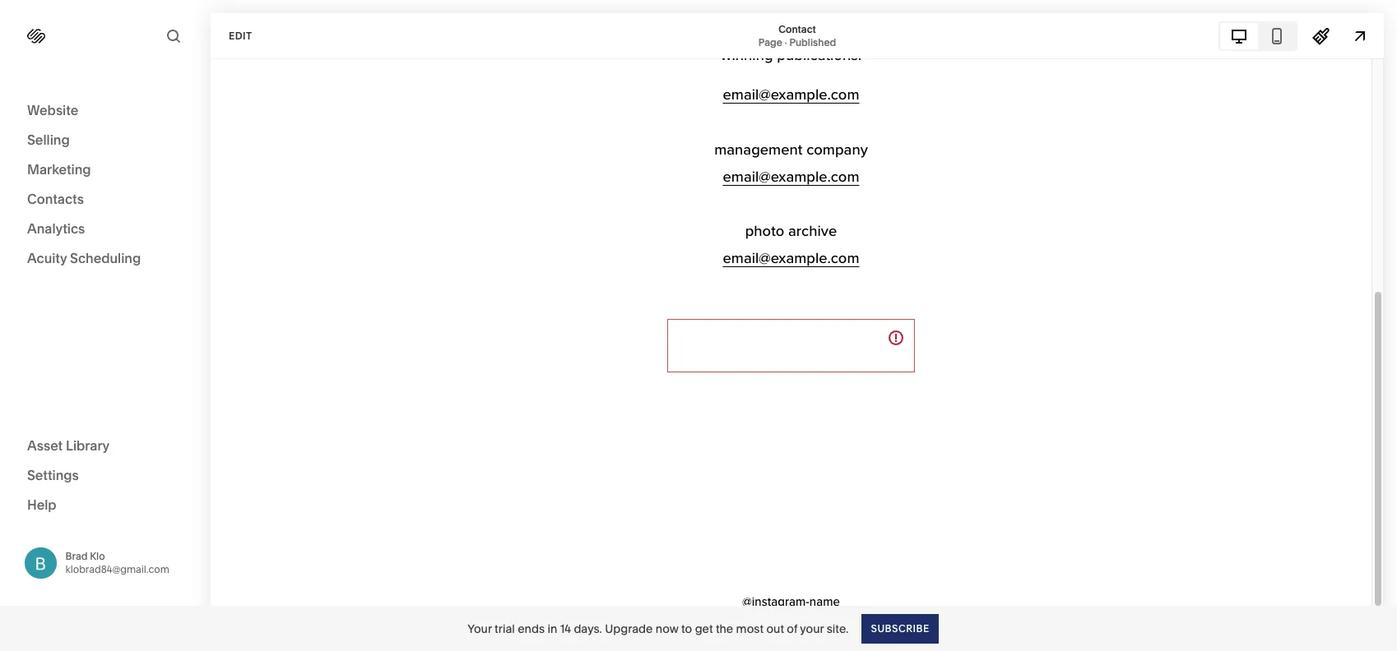 Task type: locate. For each thing, give the bounding box(es) containing it.
edit
[[229, 29, 252, 42]]

settings link
[[27, 466, 183, 486]]

contact page · published
[[758, 23, 836, 48]]

selling link
[[27, 131, 183, 151]]

now
[[656, 622, 679, 636]]

klobrad84@gmail.com
[[65, 563, 169, 576]]

website link
[[27, 101, 183, 121]]

get
[[695, 622, 713, 636]]

brad
[[65, 550, 88, 563]]

website
[[27, 102, 78, 118]]

scheduling
[[70, 250, 141, 267]]

analytics
[[27, 221, 85, 237]]

library
[[66, 437, 110, 454]]

your trial ends in 14 days. upgrade now to get the most out of your site.
[[468, 622, 849, 636]]

help
[[27, 497, 56, 513]]

your
[[800, 622, 824, 636]]

out
[[766, 622, 784, 636]]

your
[[468, 622, 492, 636]]

tab list
[[1220, 23, 1296, 49]]

asset
[[27, 437, 63, 454]]

acuity scheduling link
[[27, 249, 183, 269]]

days.
[[574, 622, 602, 636]]

to
[[681, 622, 692, 636]]

subscribe button
[[862, 614, 939, 644]]

upgrade
[[605, 622, 653, 636]]

the
[[716, 622, 733, 636]]

brad klo klobrad84@gmail.com
[[65, 550, 169, 576]]

contacts link
[[27, 190, 183, 210]]

subscribe
[[871, 622, 930, 635]]



Task type: describe. For each thing, give the bounding box(es) containing it.
selling
[[27, 132, 70, 148]]

settings
[[27, 467, 79, 483]]

marketing
[[27, 161, 91, 178]]

marketing link
[[27, 160, 183, 180]]

of
[[787, 622, 798, 636]]

acuity scheduling
[[27, 250, 141, 267]]

asset library
[[27, 437, 110, 454]]

14
[[560, 622, 571, 636]]

in
[[548, 622, 557, 636]]

edit button
[[218, 21, 263, 51]]

contact
[[779, 23, 816, 35]]

ends
[[518, 622, 545, 636]]

published
[[789, 36, 836, 48]]

acuity
[[27, 250, 67, 267]]

klo
[[90, 550, 105, 563]]

·
[[785, 36, 787, 48]]

trial
[[495, 622, 515, 636]]

site.
[[827, 622, 849, 636]]

page
[[758, 36, 782, 48]]

help link
[[27, 496, 56, 514]]

contacts
[[27, 191, 84, 207]]

asset library link
[[27, 437, 183, 456]]

most
[[736, 622, 764, 636]]

analytics link
[[27, 220, 183, 239]]



Task type: vqa. For each thing, say whether or not it's contained in the screenshot.
"WORK"
no



